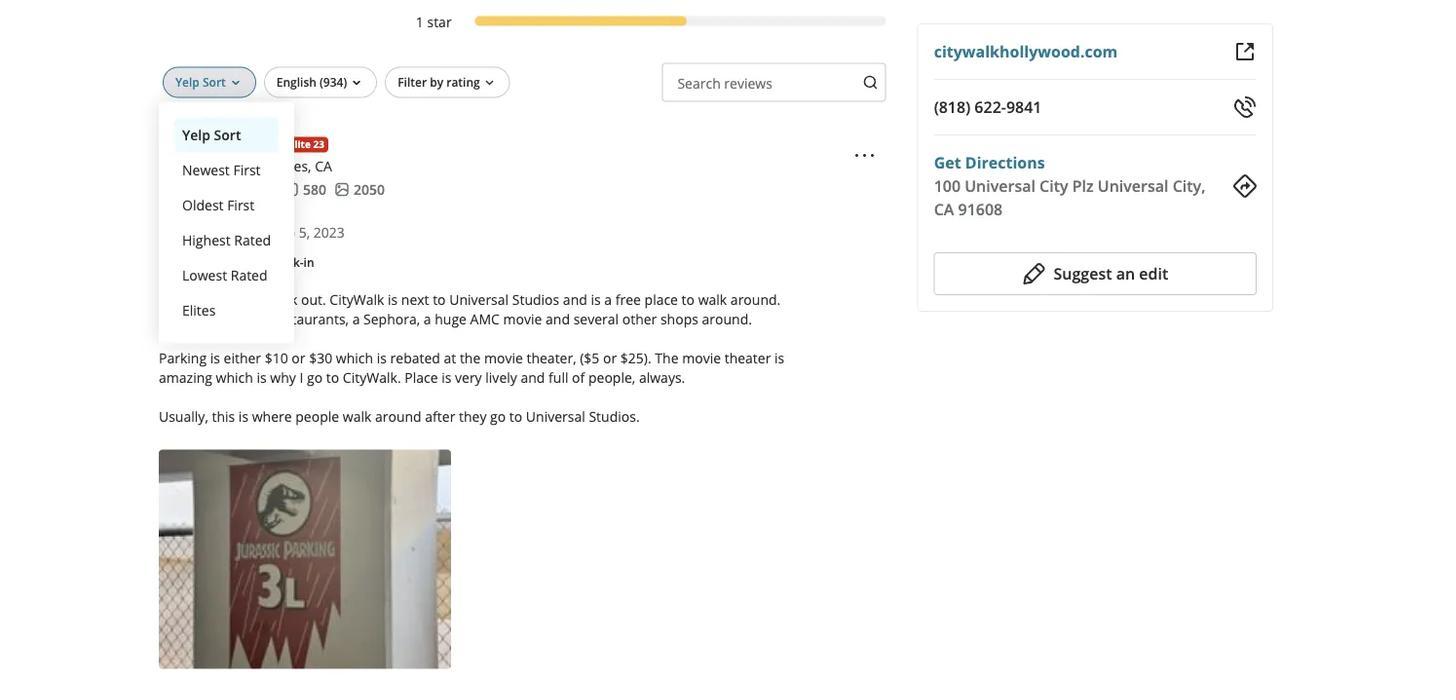 Task type: describe. For each thing, give the bounding box(es) containing it.
1 vertical spatial around.
[[702, 311, 752, 329]]

to down lively
[[509, 408, 523, 427]]

100
[[934, 175, 961, 196]]

walk inside a great place to check out. citywalk is next to universal studios and is a free place to walk around. there is plenty of restaurants, a sephora, a huge amc movie and several other shops around.
[[698, 291, 727, 310]]

1 for 1 star
[[416, 13, 424, 31]]

1 star
[[416, 13, 452, 31]]

an
[[1116, 263, 1135, 284]]

by
[[430, 74, 443, 90]]

universal right plz
[[1098, 175, 1169, 196]]

suggest an edit button
[[934, 252, 1257, 295]]

universal down full
[[526, 408, 585, 427]]

los
[[233, 157, 255, 176]]

huge
[[435, 311, 467, 329]]

people
[[295, 408, 339, 427]]

check-
[[267, 254, 304, 270]]

english (934)
[[277, 74, 347, 90]]

where
[[252, 408, 292, 427]]

edit
[[1139, 263, 1169, 284]]

and inside parking is either $10 or $30 which is rebated at the movie theater, ($5 or $25). the movie theater is amazing which is why i go to citywalk. place is very lively and full of people, always.
[[521, 369, 545, 388]]

622-
[[975, 96, 1007, 117]]

citywalk.
[[343, 369, 401, 388]]

to up the 'shops'
[[682, 291, 695, 310]]

ca inside elite 23 los angeles, ca
[[315, 157, 332, 176]]

sort for yelp sort dropdown button at the left of the page
[[203, 74, 226, 90]]

search
[[678, 74, 721, 93]]

get directions link
[[934, 152, 1045, 173]]

other
[[622, 311, 657, 329]]

several
[[574, 311, 619, 329]]

16 chevron down v2 image
[[349, 76, 365, 91]]

yelp sort button
[[174, 118, 279, 153]]

at
[[444, 350, 456, 368]]

2050
[[354, 181, 385, 199]]

around
[[375, 408, 422, 427]]

0 vertical spatial and
[[563, 291, 587, 310]]

of inside parking is either $10 or $30 which is rebated at the movie theater, ($5 or $25). the movie theater is amazing which is why i go to citywalk. place is very lively and full of people, always.
[[572, 369, 585, 388]]

lowest
[[182, 266, 227, 285]]

ca inside get directions 100 universal city plz universal city, ca 91608
[[934, 199, 954, 220]]

1 for 1 photo
[[178, 254, 185, 270]]

1 horizontal spatial go
[[490, 408, 506, 427]]

city
[[1040, 175, 1069, 196]]

0 vertical spatial around.
[[731, 291, 781, 310]]

24 pencil v2 image
[[1023, 262, 1046, 286]]

rated for highest rated
[[234, 231, 271, 250]]

$25).
[[621, 350, 652, 368]]

universal inside a great place to check out. citywalk is next to universal studios and is a free place to walk around. there is plenty of restaurants, a sephora, a huge amc movie and several other shops around.
[[449, 291, 509, 310]]

parking is either $10 or $30 which is rebated at the movie theater, ($5 or $25). the movie theater is amazing which is why i go to citywalk. place is very lively and full of people, always.
[[159, 350, 785, 388]]

elite
[[289, 138, 311, 151]]

newest first
[[182, 161, 261, 180]]

elite 23 link
[[285, 137, 328, 153]]

1 photo
[[178, 254, 223, 270]]

plz
[[1073, 175, 1094, 196]]

1 vertical spatial and
[[546, 311, 570, 329]]

(818) 622-9841
[[934, 96, 1042, 117]]

$30
[[309, 350, 332, 368]]

reviews
[[724, 74, 773, 93]]

citywalkhollywood.com
[[934, 41, 1118, 62]]

oldest first button
[[174, 188, 279, 223]]

is left either
[[210, 350, 220, 368]]

is left 'why'
[[257, 369, 267, 388]]

is up sephora,
[[388, 291, 398, 310]]

elites button
[[174, 293, 279, 328]]

restaurants,
[[272, 311, 349, 329]]

16 photos v2 image
[[334, 182, 350, 198]]

lively
[[486, 369, 517, 388]]

photos element
[[334, 180, 385, 200]]

(934)
[[320, 74, 347, 90]]

24 external link v2 image
[[1234, 40, 1257, 63]]

0 vertical spatial which
[[336, 350, 373, 368]]

lowest rated button
[[174, 258, 279, 293]]

place
[[405, 369, 438, 388]]

studios.
[[589, 408, 640, 427]]

photo
[[188, 254, 223, 270]]

23
[[313, 138, 324, 151]]

to up 'plenty' on the left of page
[[245, 291, 258, 310]]

lea
[[233, 134, 260, 155]]

1 photo link
[[178, 254, 223, 270]]

newest
[[182, 161, 230, 180]]

is right this
[[239, 408, 249, 427]]

2023
[[314, 223, 345, 242]]

this
[[212, 408, 235, 427]]

0 horizontal spatial walk
[[343, 408, 372, 427]]

0 horizontal spatial a
[[352, 311, 360, 329]]

city,
[[1173, 175, 1206, 196]]

usually, this is where people walk around after they go to universal studios.
[[159, 408, 640, 427]]

check
[[261, 291, 298, 310]]

yelp sort for yelp sort button
[[182, 126, 241, 145]]

search reviews
[[678, 74, 773, 93]]

16 chevron down v2 image for filter by rating
[[482, 76, 498, 91]]

after
[[425, 408, 455, 427]]

either
[[224, 350, 261, 368]]

photo of lea l. image
[[159, 135, 221, 198]]

1 for 1 check-in
[[258, 254, 264, 270]]

why
[[270, 369, 296, 388]]

plenty
[[213, 311, 252, 329]]

$10
[[265, 350, 288, 368]]

citywalkhollywood.com link
[[934, 41, 1118, 62]]

angeles,
[[258, 157, 311, 176]]

1 horizontal spatial a
[[424, 311, 431, 329]]

(818)
[[934, 96, 971, 117]]

lowest rated
[[182, 266, 268, 285]]

next
[[401, 291, 429, 310]]



Task type: locate. For each thing, give the bounding box(es) containing it.
usually,
[[159, 408, 208, 427]]

filter
[[398, 74, 427, 90]]

always.
[[639, 369, 685, 388]]

highest
[[182, 231, 231, 250]]

go right i
[[307, 369, 323, 388]]

sort inside dropdown button
[[203, 74, 226, 90]]

yelp up yelp sort button
[[175, 74, 200, 90]]

580
[[303, 181, 326, 199]]

0 vertical spatial walk
[[698, 291, 727, 310]]

sort inside button
[[214, 126, 241, 145]]

the
[[460, 350, 481, 368]]

which up citywalk.
[[336, 350, 373, 368]]

16 chevron down v2 image inside filter by rating popup button
[[482, 76, 498, 91]]

or
[[292, 350, 306, 368], [603, 350, 617, 368]]

1 inside 'element'
[[416, 13, 424, 31]]

first for oldest first
[[227, 196, 255, 215]]

rating
[[447, 74, 480, 90]]

1 horizontal spatial ca
[[934, 199, 954, 220]]

9841
[[1007, 96, 1042, 117]]

1 horizontal spatial of
[[572, 369, 585, 388]]

they
[[459, 408, 487, 427]]

place up 'plenty' on the left of page
[[208, 291, 241, 310]]

people,
[[589, 369, 636, 388]]

1 horizontal spatial 1
[[258, 254, 264, 270]]

first down lea
[[233, 161, 261, 180]]

get directions 100 universal city plz universal city, ca 91608
[[934, 152, 1206, 220]]

sep
[[272, 223, 295, 242]]

rated
[[234, 231, 271, 250], [231, 266, 268, 285]]

2 place from the left
[[645, 291, 678, 310]]

yelp for yelp sort dropdown button at the left of the page
[[175, 74, 200, 90]]

yelp inside dropdown button
[[175, 74, 200, 90]]

highest rated button
[[174, 223, 279, 258]]

directions
[[966, 152, 1045, 173]]

amazing
[[159, 369, 212, 388]]

yelp
[[175, 74, 200, 90], [182, 126, 210, 145]]

theater,
[[527, 350, 576, 368]]

yelp up the newest
[[182, 126, 210, 145]]

is up citywalk.
[[377, 350, 387, 368]]

yelp inside button
[[182, 126, 210, 145]]

yelp sort for yelp sort dropdown button at the left of the page
[[175, 74, 226, 90]]

sort up the "newest first" button
[[214, 126, 241, 145]]

sort up yelp sort button
[[203, 74, 226, 90]]

0 horizontal spatial go
[[307, 369, 323, 388]]

lea l. link
[[233, 134, 278, 155]]

rated up check
[[231, 266, 268, 285]]

walk up the 'shops'
[[698, 291, 727, 310]]

and down the studios
[[546, 311, 570, 329]]

1 vertical spatial ca
[[934, 199, 954, 220]]

0 horizontal spatial ca
[[315, 157, 332, 176]]

91608
[[958, 199, 1003, 220]]

2 horizontal spatial 1
[[416, 13, 424, 31]]

parking
[[159, 350, 207, 368]]

1 left the check- at left
[[258, 254, 264, 270]]

movie down the studios
[[503, 311, 542, 329]]

16 chevron down v2 image for yelp sort
[[228, 76, 243, 91]]

yelp sort up the newest
[[182, 126, 241, 145]]

2 or from the left
[[603, 350, 617, 368]]

highest rated
[[182, 231, 271, 250]]

0 vertical spatial yelp
[[175, 74, 200, 90]]

of down check
[[256, 311, 269, 329]]

16 chevron down v2 image right 'rating'
[[482, 76, 498, 91]]

1 horizontal spatial 16 chevron down v2 image
[[482, 76, 498, 91]]

0 vertical spatial rated
[[234, 231, 271, 250]]

around.
[[731, 291, 781, 310], [702, 311, 752, 329]]

first inside button
[[233, 161, 261, 180]]

i
[[300, 369, 303, 388]]

1 horizontal spatial walk
[[698, 291, 727, 310]]

sephora,
[[364, 311, 420, 329]]

universal down "directions"
[[965, 175, 1036, 196]]

1 vertical spatial yelp
[[182, 126, 210, 145]]

yelp for yelp sort button
[[182, 126, 210, 145]]

5 star rating image
[[159, 223, 264, 242]]

0 horizontal spatial of
[[256, 311, 269, 329]]

a left free
[[604, 291, 612, 310]]

a
[[159, 291, 167, 310]]

and
[[563, 291, 587, 310], [546, 311, 570, 329], [521, 369, 545, 388]]

first for newest first
[[233, 161, 261, 180]]

get
[[934, 152, 961, 173]]

yelp sort button
[[163, 67, 256, 98]]

suggest
[[1054, 263, 1112, 284]]

there
[[159, 311, 196, 329]]

place up the 'shops'
[[645, 291, 678, 310]]

1 or from the left
[[292, 350, 306, 368]]

0 horizontal spatial or
[[292, 350, 306, 368]]

movie inside a great place to check out. citywalk is next to universal studios and is a free place to walk around. there is plenty of restaurants, a sephora, a huge amc movie and several other shops around.
[[503, 311, 542, 329]]

  text field
[[662, 63, 886, 102]]

a down citywalk
[[352, 311, 360, 329]]

lea l.
[[233, 134, 278, 155]]

is up several
[[591, 291, 601, 310]]

movie up lively
[[484, 350, 523, 368]]

in
[[304, 254, 314, 270]]

0 vertical spatial first
[[233, 161, 261, 180]]

0 horizontal spatial place
[[208, 291, 241, 310]]

out.
[[301, 291, 326, 310]]

very
[[455, 369, 482, 388]]

filter reviews by 1 star rating element
[[393, 12, 886, 32]]

go
[[307, 369, 323, 388], [490, 408, 506, 427]]

l.
[[264, 134, 278, 155]]

which
[[336, 350, 373, 368], [216, 369, 253, 388]]

first down the "newest first" button
[[227, 196, 255, 215]]

walk right people
[[343, 408, 372, 427]]

1 vertical spatial which
[[216, 369, 253, 388]]

sort for yelp sort button
[[214, 126, 241, 145]]

is down at
[[442, 369, 452, 388]]

16 chevron down v2 image
[[228, 76, 243, 91], [482, 76, 498, 91]]

and up several
[[563, 291, 587, 310]]

1 16 chevron down v2 image from the left
[[228, 76, 243, 91]]

is right theater
[[775, 350, 785, 368]]

english
[[277, 74, 317, 90]]

1 left photo
[[178, 254, 185, 270]]

citywalk
[[330, 291, 384, 310]]

yelp sort up yelp sort button
[[175, 74, 226, 90]]

0 horizontal spatial 1
[[178, 254, 185, 270]]

to inside parking is either $10 or $30 which is rebated at the movie theater, ($5 or $25). the movie theater is amazing which is why i go to citywalk. place is very lively and full of people, always.
[[326, 369, 339, 388]]

0 horizontal spatial 16 chevron down v2 image
[[228, 76, 243, 91]]

first inside button
[[227, 196, 255, 215]]

of inside a great place to check out. citywalk is next to universal studios and is a free place to walk around. there is plenty of restaurants, a sephora, a huge amc movie and several other shops around.
[[256, 311, 269, 329]]

sep 5, 2023
[[272, 223, 345, 242]]

1
[[416, 13, 424, 31], [178, 254, 185, 270], [258, 254, 264, 270]]

english (934) button
[[264, 67, 377, 98]]

1 vertical spatial rated
[[231, 266, 268, 285]]

16 chevron down v2 image up yelp sort button
[[228, 76, 243, 91]]

go right they
[[490, 408, 506, 427]]

24 directions v2 image
[[1234, 174, 1257, 198]]

1 vertical spatial first
[[227, 196, 255, 215]]

0 vertical spatial of
[[256, 311, 269, 329]]

1 left star
[[416, 13, 424, 31]]

ca down 100
[[934, 199, 954, 220]]

1 horizontal spatial place
[[645, 291, 678, 310]]

or up people,
[[603, 350, 617, 368]]

ca down 23
[[315, 157, 332, 176]]

rated left the sep
[[234, 231, 271, 250]]

shops
[[661, 311, 699, 329]]

yelp sort inside yelp sort dropdown button
[[175, 74, 226, 90]]

menu image
[[853, 144, 877, 167]]

yelp sort
[[175, 74, 226, 90], [182, 126, 241, 145]]

16 chevron down v2 image inside yelp sort dropdown button
[[228, 76, 243, 91]]

2 horizontal spatial a
[[604, 291, 612, 310]]

suggest an edit
[[1054, 263, 1169, 284]]

free
[[616, 291, 641, 310]]

24 phone v2 image
[[1234, 95, 1257, 119]]

elites
[[182, 301, 216, 320]]

0 vertical spatial go
[[307, 369, 323, 388]]

newest first button
[[174, 153, 279, 188]]

rated for lowest rated
[[231, 266, 268, 285]]

walk
[[698, 291, 727, 310], [343, 408, 372, 427]]

universal up amc
[[449, 291, 509, 310]]

search image
[[863, 75, 879, 91]]

movie right the
[[682, 350, 721, 368]]

oldest first
[[182, 196, 255, 215]]

1 horizontal spatial or
[[603, 350, 617, 368]]

a
[[604, 291, 612, 310], [352, 311, 360, 329], [424, 311, 431, 329]]

1 vertical spatial sort
[[214, 126, 241, 145]]

first
[[233, 161, 261, 180], [227, 196, 255, 215]]

2 16 chevron down v2 image from the left
[[482, 76, 498, 91]]

and left full
[[521, 369, 545, 388]]

1 place from the left
[[208, 291, 241, 310]]

which down either
[[216, 369, 253, 388]]

0 horizontal spatial which
[[216, 369, 253, 388]]

of right full
[[572, 369, 585, 388]]

go inside parking is either $10 or $30 which is rebated at the movie theater, ($5 or $25). the movie theater is amazing which is why i go to citywalk. place is very lively and full of people, always.
[[307, 369, 323, 388]]

0 vertical spatial sort
[[203, 74, 226, 90]]

a down the next
[[424, 311, 431, 329]]

1 vertical spatial yelp sort
[[182, 126, 241, 145]]

rebated
[[390, 350, 440, 368]]

0 vertical spatial yelp sort
[[175, 74, 226, 90]]

reviews element
[[284, 180, 326, 200]]

1 vertical spatial go
[[490, 408, 506, 427]]

to up huge
[[433, 291, 446, 310]]

star
[[427, 13, 452, 31]]

yelp sort inside yelp sort button
[[182, 126, 241, 145]]

is down great
[[199, 311, 209, 329]]

16 review v2 image
[[284, 182, 299, 198]]

to down $30
[[326, 369, 339, 388]]

0 vertical spatial ca
[[315, 157, 332, 176]]

1 vertical spatial of
[[572, 369, 585, 388]]

1 horizontal spatial which
[[336, 350, 373, 368]]

a great place to check out. citywalk is next to universal studios and is a free place to walk around. there is plenty of restaurants, a sephora, a huge amc movie and several other shops around.
[[159, 291, 781, 329]]

universal
[[965, 175, 1036, 196], [1098, 175, 1169, 196], [449, 291, 509, 310], [526, 408, 585, 427]]

is
[[388, 291, 398, 310], [591, 291, 601, 310], [199, 311, 209, 329], [210, 350, 220, 368], [377, 350, 387, 368], [775, 350, 785, 368], [257, 369, 267, 388], [442, 369, 452, 388], [239, 408, 249, 427]]

1 check-in
[[258, 254, 314, 270]]

filter by rating button
[[385, 67, 510, 98]]

1 vertical spatial walk
[[343, 408, 372, 427]]

or up i
[[292, 350, 306, 368]]

amc
[[470, 311, 500, 329]]

the
[[655, 350, 679, 368]]

to
[[245, 291, 258, 310], [433, 291, 446, 310], [682, 291, 695, 310], [326, 369, 339, 388], [509, 408, 523, 427]]

oldest
[[182, 196, 224, 215]]

2 vertical spatial and
[[521, 369, 545, 388]]

studios
[[512, 291, 560, 310]]



Task type: vqa. For each thing, say whether or not it's contained in the screenshot.
"Elites"
yes



